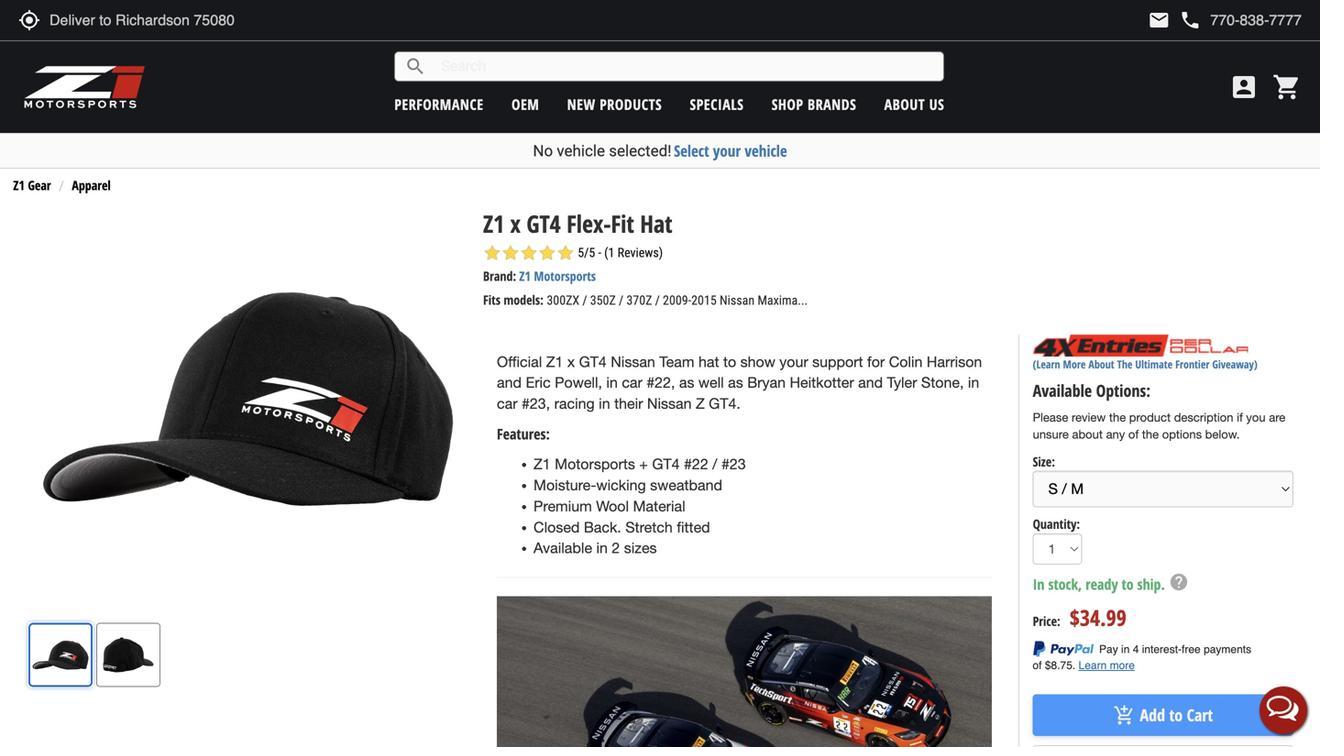 Task type: locate. For each thing, give the bounding box(es) containing it.
the right of at the bottom right
[[1142, 427, 1159, 442]]

help
[[1169, 572, 1189, 592]]

/ left 350z
[[583, 293, 587, 308]]

3 star from the left
[[520, 244, 538, 262]]

vehicle down 'shop'
[[745, 140, 787, 161]]

1 vertical spatial to
[[1122, 574, 1134, 594]]

car left #23,
[[497, 395, 518, 412]]

select your vehicle link
[[674, 140, 787, 161]]

ready
[[1086, 574, 1118, 594]]

phone
[[1180, 9, 1202, 31]]

1 vertical spatial gt4
[[579, 353, 607, 370]]

as down team
[[679, 374, 695, 391]]

z1 gear
[[13, 177, 51, 194]]

in left 2
[[596, 540, 608, 557]]

z1 motorsports link
[[519, 267, 596, 285]]

any
[[1106, 427, 1125, 442]]

vehicle right no
[[557, 142, 605, 160]]

in
[[606, 374, 618, 391], [968, 374, 980, 391], [599, 395, 610, 412], [596, 540, 608, 557]]

in inside z1 motorsports + gt4 #22 / #23 moisture-wicking sweatband premium wool material closed back. stretch fitted available in 2 sizes
[[596, 540, 608, 557]]

370z
[[627, 293, 652, 308]]

about
[[1072, 427, 1103, 442]]

gt4 for motorsports +
[[652, 456, 680, 473]]

your inside official z1 x gt4 nissan team hat to show your support for colin harrison and eric powell, in car #22, as well as bryan heitkotter and tyler stone, in car #23, racing in their nissan z gt4.
[[780, 353, 808, 370]]

1 horizontal spatial about
[[1089, 357, 1115, 372]]

nissan right 2015
[[720, 293, 755, 308]]

vehicle inside no vehicle selected! select your vehicle
[[557, 142, 605, 160]]

/
[[583, 293, 587, 308], [619, 293, 624, 308], [655, 293, 660, 308], [713, 456, 717, 473]]

z1 inside z1 motorsports + gt4 #22 / #23 moisture-wicking sweatband premium wool material closed back. stretch fitted available in 2 sizes
[[534, 456, 551, 473]]

0 horizontal spatial and
[[497, 374, 522, 391]]

as
[[679, 374, 695, 391], [728, 374, 743, 391]]

about left 'us'
[[884, 94, 925, 114]]

x up powell,
[[567, 353, 575, 370]]

flex-
[[567, 207, 611, 240]]

available inside z1 motorsports + gt4 #22 / #23 moisture-wicking sweatband premium wool material closed back. stretch fitted available in 2 sizes
[[534, 540, 592, 557]]

0 vertical spatial gt4
[[527, 207, 561, 240]]

shopping_cart link
[[1268, 72, 1302, 102]]

well
[[699, 374, 724, 391]]

1 vertical spatial the
[[1142, 427, 1159, 442]]

0 horizontal spatial about
[[884, 94, 925, 114]]

about us link
[[884, 94, 945, 114]]

team
[[660, 353, 695, 370]]

available down the more at the right top of page
[[1033, 379, 1092, 402]]

0 vertical spatial the
[[1109, 410, 1126, 425]]

0 vertical spatial to
[[723, 353, 736, 370]]

your right select at right top
[[713, 140, 741, 161]]

and down official
[[497, 374, 522, 391]]

1 horizontal spatial gt4
[[579, 353, 607, 370]]

premium
[[534, 498, 592, 515]]

0 horizontal spatial as
[[679, 374, 695, 391]]

z1 up brand:
[[483, 207, 504, 240]]

2009-
[[663, 293, 692, 308]]

2 as from the left
[[728, 374, 743, 391]]

0 horizontal spatial car
[[497, 395, 518, 412]]

z1 x gt4 flex-fit hat star star star star star 5/5 - (1 reviews) brand: z1 motorsports fits models: 300zx / 350z / 370z / 2009-2015 nissan maxima...
[[483, 207, 808, 309]]

to right add
[[1170, 704, 1183, 727]]

about left the
[[1089, 357, 1115, 372]]

1 vertical spatial x
[[567, 353, 575, 370]]

my_location
[[18, 9, 40, 31]]

2 vertical spatial to
[[1170, 704, 1183, 727]]

2 vertical spatial nissan
[[647, 395, 692, 412]]

2 and from the left
[[858, 374, 883, 391]]

nissan
[[720, 293, 755, 308], [611, 353, 655, 370], [647, 395, 692, 412]]

specials link
[[690, 94, 744, 114]]

description
[[1174, 410, 1234, 425]]

product
[[1129, 410, 1171, 425]]

racing
[[554, 395, 595, 412]]

in stock, ready to ship. help
[[1033, 572, 1189, 594]]

shop brands
[[772, 94, 857, 114]]

1 star from the left
[[483, 244, 502, 262]]

2 horizontal spatial gt4
[[652, 456, 680, 473]]

stretch
[[626, 519, 673, 536]]

gt4 up powell,
[[579, 353, 607, 370]]

available down closed
[[534, 540, 592, 557]]

0 vertical spatial nissan
[[720, 293, 755, 308]]

x up brand:
[[510, 207, 521, 240]]

0 horizontal spatial vehicle
[[557, 142, 605, 160]]

and down for
[[858, 374, 883, 391]]

gt4 inside z1 motorsports + gt4 #22 / #23 moisture-wicking sweatband premium wool material closed back. stretch fitted available in 2 sizes
[[652, 456, 680, 473]]

mail phone
[[1148, 9, 1202, 31]]

available
[[1033, 379, 1092, 402], [534, 540, 592, 557]]

0 vertical spatial your
[[713, 140, 741, 161]]

and
[[497, 374, 522, 391], [858, 374, 883, 391]]

1 and from the left
[[497, 374, 522, 391]]

z1 up eric
[[546, 353, 563, 370]]

models:
[[504, 291, 544, 309]]

1 horizontal spatial and
[[858, 374, 883, 391]]

0 vertical spatial available
[[1033, 379, 1092, 402]]

1 horizontal spatial your
[[780, 353, 808, 370]]

shop
[[772, 94, 804, 114]]

Search search field
[[427, 52, 944, 81]]

4 star from the left
[[538, 244, 557, 262]]

1 vertical spatial available
[[534, 540, 592, 557]]

z1 for motorsports +
[[534, 456, 551, 473]]

shop brands link
[[772, 94, 857, 114]]

new
[[567, 94, 596, 114]]

your up bryan
[[780, 353, 808, 370]]

the
[[1109, 410, 1126, 425], [1142, 427, 1159, 442]]

0 horizontal spatial gt4
[[527, 207, 561, 240]]

available inside (learn more about the ultimate frontier giveaway) available options: please review the product description if you are unsure about any of the options below.
[[1033, 379, 1092, 402]]

/ left #23
[[713, 456, 717, 473]]

apparel
[[72, 177, 111, 194]]

support
[[813, 353, 863, 370]]

if
[[1237, 410, 1243, 425]]

no vehicle selected! select your vehicle
[[533, 140, 787, 161]]

1 horizontal spatial vehicle
[[745, 140, 787, 161]]

z1 up moisture-
[[534, 456, 551, 473]]

2
[[612, 540, 620, 557]]

car up their
[[622, 374, 643, 391]]

350z
[[590, 293, 616, 308]]

z
[[696, 395, 705, 412]]

car
[[622, 374, 643, 391], [497, 395, 518, 412]]

2 vertical spatial gt4
[[652, 456, 680, 473]]

official z1 x gt4 nissan team hat to show your support for colin harrison and eric powell, in car #22, as well as bryan heitkotter and tyler stone, in car #23, racing in their nissan z gt4.
[[497, 353, 982, 412]]

account_box link
[[1225, 72, 1264, 102]]

products
[[600, 94, 662, 114]]

0 vertical spatial about
[[884, 94, 925, 114]]

z1 left gear at top left
[[13, 177, 25, 194]]

the up any
[[1109, 410, 1126, 425]]

mail link
[[1148, 9, 1170, 31]]

1 horizontal spatial available
[[1033, 379, 1092, 402]]

add
[[1140, 704, 1165, 727]]

gt4 up sweatband
[[652, 456, 680, 473]]

1 horizontal spatial x
[[567, 353, 575, 370]]

1 horizontal spatial as
[[728, 374, 743, 391]]

gt4 inside z1 x gt4 flex-fit hat star star star star star 5/5 - (1 reviews) brand: z1 motorsports fits models: 300zx / 350z / 370z / 2009-2015 nissan maxima...
[[527, 207, 561, 240]]

0 horizontal spatial available
[[534, 540, 592, 557]]

search
[[405, 55, 427, 77]]

frontier
[[1176, 357, 1210, 372]]

price: $34.99
[[1033, 603, 1127, 633]]

5/5 -
[[578, 245, 601, 261]]

fit
[[611, 207, 634, 240]]

0 horizontal spatial the
[[1109, 410, 1126, 425]]

0 vertical spatial x
[[510, 207, 521, 240]]

1 vertical spatial about
[[1089, 357, 1115, 372]]

1 horizontal spatial car
[[622, 374, 643, 391]]

review
[[1072, 410, 1106, 425]]

stock,
[[1048, 574, 1082, 594]]

(learn more about the ultimate frontier giveaway) link
[[1033, 357, 1258, 372]]

0 horizontal spatial to
[[723, 353, 736, 370]]

phone link
[[1180, 9, 1302, 31]]

1 vertical spatial your
[[780, 353, 808, 370]]

0 horizontal spatial x
[[510, 207, 521, 240]]

nissan down #22,
[[647, 395, 692, 412]]

stone,
[[921, 374, 964, 391]]

to left ship.
[[1122, 574, 1134, 594]]

gt4 left flex-
[[527, 207, 561, 240]]

1 as from the left
[[679, 374, 695, 391]]

1 horizontal spatial to
[[1122, 574, 1134, 594]]

maxima...
[[758, 293, 808, 308]]

to right hat
[[723, 353, 736, 370]]

nissan up #22,
[[611, 353, 655, 370]]

vehicle
[[745, 140, 787, 161], [557, 142, 605, 160]]

no
[[533, 142, 553, 160]]

2 star from the left
[[502, 244, 520, 262]]

size:
[[1033, 453, 1055, 470]]

z1 for x
[[483, 207, 504, 240]]

z1 inside official z1 x gt4 nissan team hat to show your support for colin harrison and eric powell, in car #22, as well as bryan heitkotter and tyler stone, in car #23, racing in their nissan z gt4.
[[546, 353, 563, 370]]

as up 'gt4.'
[[728, 374, 743, 391]]

0 vertical spatial car
[[622, 374, 643, 391]]

in up their
[[606, 374, 618, 391]]



Task type: describe. For each thing, give the bounding box(es) containing it.
gt4 inside official z1 x gt4 nissan team hat to show your support for colin harrison and eric powell, in car #22, as well as bryan heitkotter and tyler stone, in car #23, racing in their nissan z gt4.
[[579, 353, 607, 370]]

/ right 370z
[[655, 293, 660, 308]]

material
[[633, 498, 686, 515]]

gear
[[28, 177, 51, 194]]

back.
[[584, 519, 621, 536]]

shopping_cart
[[1273, 72, 1302, 102]]

to inside the in stock, ready to ship. help
[[1122, 574, 1134, 594]]

closed
[[534, 519, 580, 536]]

bryan
[[747, 374, 786, 391]]

x inside z1 x gt4 flex-fit hat star star star star star 5/5 - (1 reviews) brand: z1 motorsports fits models: 300zx / 350z / 370z / 2009-2015 nissan maxima...
[[510, 207, 521, 240]]

official
[[497, 353, 542, 370]]

in down harrison
[[968, 374, 980, 391]]

powell,
[[555, 374, 602, 391]]

heitkotter
[[790, 374, 854, 391]]

options
[[1162, 427, 1202, 442]]

for
[[867, 353, 885, 370]]

features:
[[497, 424, 550, 444]]

account_box
[[1230, 72, 1259, 102]]

2 horizontal spatial to
[[1170, 704, 1183, 727]]

more
[[1063, 357, 1086, 372]]

new products link
[[567, 94, 662, 114]]

are
[[1269, 410, 1286, 425]]

$34.99
[[1070, 603, 1127, 633]]

1 vertical spatial car
[[497, 395, 518, 412]]

about inside (learn more about the ultimate frontier giveaway) available options: please review the product description if you are unsure about any of the options below.
[[1089, 357, 1115, 372]]

moisture-
[[534, 477, 596, 494]]

select
[[674, 140, 709, 161]]

the
[[1117, 357, 1133, 372]]

apparel link
[[72, 177, 111, 194]]

z1 motorsports + gt4 #22 / #23 moisture-wicking sweatband premium wool material closed back. stretch fitted available in 2 sizes
[[534, 456, 746, 557]]

wool
[[596, 498, 629, 515]]

(learn more about the ultimate frontier giveaway) available options: please review the product description if you are unsure about any of the options below.
[[1033, 357, 1286, 442]]

below.
[[1205, 427, 1240, 442]]

brands
[[808, 94, 857, 114]]

of
[[1129, 427, 1139, 442]]

performance
[[394, 94, 484, 114]]

#23,
[[522, 395, 550, 412]]

mail
[[1148, 9, 1170, 31]]

fits
[[483, 291, 501, 309]]

/ right 350z
[[619, 293, 624, 308]]

you
[[1246, 410, 1266, 425]]

gt4 for x
[[527, 207, 561, 240]]

1 horizontal spatial the
[[1142, 427, 1159, 442]]

new products
[[567, 94, 662, 114]]

oem link
[[512, 94, 539, 114]]

to inside official z1 x gt4 nissan team hat to show your support for colin harrison and eric powell, in car #22, as well as bryan heitkotter and tyler stone, in car #23, racing in their nissan z gt4.
[[723, 353, 736, 370]]

please
[[1033, 410, 1069, 425]]

x inside official z1 x gt4 nissan team hat to show your support for colin harrison and eric powell, in car #22, as well as bryan heitkotter and tyler stone, in car #23, racing in their nissan z gt4.
[[567, 353, 575, 370]]

in
[[1033, 574, 1045, 594]]

add_shopping_cart
[[1114, 705, 1136, 727]]

in left their
[[599, 395, 610, 412]]

add_shopping_cart add to cart
[[1114, 704, 1213, 727]]

1 vertical spatial nissan
[[611, 353, 655, 370]]

wicking
[[596, 477, 646, 494]]

#23
[[722, 456, 746, 473]]

giveaway)
[[1213, 357, 1258, 372]]

ship.
[[1138, 574, 1165, 594]]

z1 gear link
[[13, 177, 51, 194]]

/ inside z1 motorsports + gt4 #22 / #23 moisture-wicking sweatband premium wool material closed back. stretch fitted available in 2 sizes
[[713, 456, 717, 473]]

#22,
[[647, 374, 675, 391]]

us
[[929, 94, 945, 114]]

specials
[[690, 94, 744, 114]]

5 star from the left
[[557, 244, 575, 262]]

gt4.
[[709, 395, 741, 412]]

brand:
[[483, 267, 516, 285]]

nissan inside z1 x gt4 flex-fit hat star star star star star 5/5 - (1 reviews) brand: z1 motorsports fits models: 300zx / 350z / 370z / 2009-2015 nissan maxima...
[[720, 293, 755, 308]]

oem
[[512, 94, 539, 114]]

2015
[[692, 293, 717, 308]]

ultimate
[[1136, 357, 1173, 372]]

tyler
[[887, 374, 917, 391]]

sizes
[[624, 540, 657, 557]]

show
[[741, 353, 776, 370]]

about us
[[884, 94, 945, 114]]

z1 up models:
[[519, 267, 531, 285]]

z1 motorsports logo image
[[23, 64, 146, 110]]

300zx
[[547, 293, 580, 308]]

hat
[[699, 353, 719, 370]]

sweatband
[[650, 477, 723, 494]]

fitted
[[677, 519, 710, 536]]

cart
[[1187, 704, 1213, 727]]

their
[[614, 395, 643, 412]]

hat
[[640, 207, 673, 240]]

motorsports +
[[555, 456, 648, 473]]

quantity:
[[1033, 515, 1080, 533]]

0 horizontal spatial your
[[713, 140, 741, 161]]

eric
[[526, 374, 551, 391]]

z1 for gear
[[13, 177, 25, 194]]



Task type: vqa. For each thing, say whether or not it's contained in the screenshot.
the nice
no



